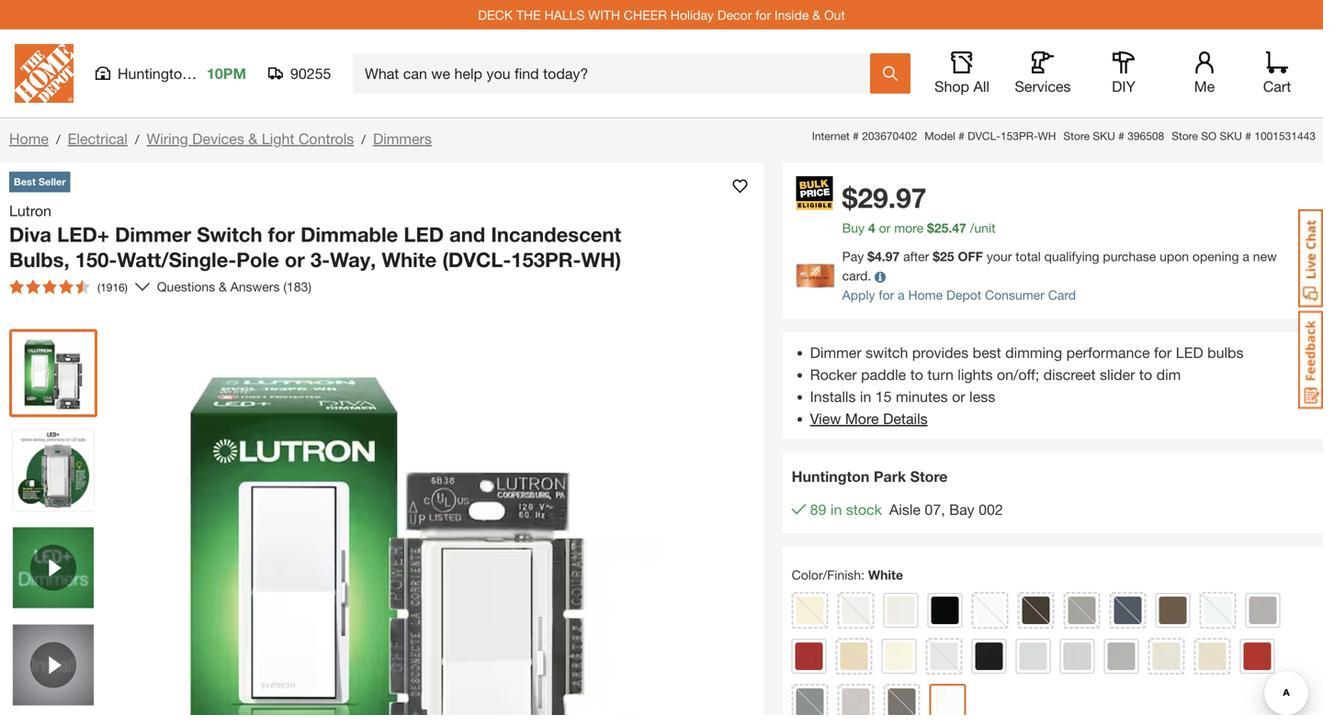 Task type: vqa. For each thing, say whether or not it's contained in the screenshot.
THE FIRE TV STICK LITE WITH LATEST ALEXA VOICE REMOTE LITE (NO TV CONTROLS), HD STREAMING DEVICE 'image'
no



Task type: describe. For each thing, give the bounding box(es) containing it.
for down info image
[[879, 288, 894, 303]]

for inside "lutron diva led+ dimmer switch for dimmable led and incandescent bulbs, 150-watt/single-pole or 3-way, white (dvcl-153pr-wh)"
[[268, 222, 295, 247]]

hot image
[[795, 643, 823, 671]]

consumer
[[985, 288, 1045, 303]]

services button
[[1014, 51, 1072, 96]]

light almond image
[[886, 643, 913, 671]]

0 horizontal spatial a
[[898, 288, 905, 303]]

(1916) link
[[2, 272, 150, 302]]

pebble image
[[1108, 643, 1135, 671]]

$ right after on the right of page
[[933, 249, 940, 264]]

deck
[[478, 7, 513, 22]]

shop
[[935, 78, 969, 95]]

internet # 203670402 model # dvcl-153pr-wh store sku # 396508 store so sku # 1001531443
[[812, 130, 1316, 142]]

slate image
[[796, 689, 824, 716]]

me button
[[1175, 51, 1234, 96]]

396508
[[1128, 130, 1164, 142]]

89 in stock
[[810, 501, 882, 519]]

apply now image
[[796, 264, 842, 288]]

best seller
[[14, 176, 66, 188]]

electrical link
[[68, 130, 128, 147]]

1 sku from the left
[[1093, 130, 1115, 142]]

for inside dimmer switch provides best dimming performance for led bulbs rocker paddle to turn lights on/off; discreet slider to dim installs in 15 minutes or less view more details
[[1154, 344, 1172, 362]]

purchase
[[1103, 249, 1156, 264]]

view more details link
[[810, 410, 928, 428]]

truffle image
[[888, 689, 916, 716]]

mist image
[[1020, 643, 1047, 671]]

6211193739001 image
[[13, 625, 94, 706]]

diva
[[9, 222, 52, 247]]

dimmers link
[[373, 130, 432, 147]]

07,
[[925, 501, 945, 519]]

dvcl-
[[968, 130, 1001, 142]]

with
[[588, 7, 620, 22]]

29
[[858, 181, 888, 214]]

/unit
[[970, 221, 996, 236]]

less
[[969, 388, 995, 406]]

0 horizontal spatial &
[[219, 279, 227, 295]]

4.5 stars image
[[9, 280, 90, 295]]

25 inside $ 29 . 97 buy 4 or more $ 25 . 47 /unit
[[934, 221, 949, 236]]

the home depot logo image
[[15, 44, 74, 103]]

1 / from the left
[[56, 132, 60, 147]]

answers
[[230, 279, 280, 295]]

glacier white image
[[1204, 597, 1232, 625]]

1 vertical spatial &
[[248, 130, 258, 147]]

light
[[262, 130, 294, 147]]

deck the halls with cheer holiday decor for inside & out link
[[478, 7, 845, 22]]

upon
[[1160, 249, 1189, 264]]

discreet
[[1044, 366, 1096, 384]]

4 # from the left
[[1245, 130, 1251, 142]]

153pr- inside "lutron diva led+ dimmer switch for dimmable led and incandescent bulbs, 150-watt/single-pole or 3-way, white (dvcl-153pr-wh)"
[[511, 248, 581, 272]]

dimmer switch provides best dimming performance for led bulbs rocker paddle to turn lights on/off; discreet slider to dim installs in 15 minutes or less view more details
[[810, 344, 1244, 428]]

1001531443
[[1255, 130, 1316, 142]]

park for huntington park store
[[874, 468, 906, 486]]

out
[[824, 7, 845, 22]]

(dvcl-
[[442, 248, 511, 272]]

5846424920001 image
[[13, 528, 94, 609]]

wiring
[[147, 130, 188, 147]]

huntington park store
[[792, 468, 948, 486]]

opening
[[1193, 249, 1239, 264]]

new
[[1253, 249, 1277, 264]]

1 horizontal spatial 153pr-
[[1001, 130, 1038, 142]]

card
[[1048, 288, 1076, 303]]

a inside your total qualifying purchase upon opening a new card.
[[1243, 249, 1250, 264]]

park for huntington park
[[194, 65, 224, 82]]

3 / from the left
[[361, 132, 366, 147]]

in inside dimmer switch provides best dimming performance for led bulbs rocker paddle to turn lights on/off; discreet slider to dim installs in 15 minutes or less view more details
[[860, 388, 871, 406]]

more
[[845, 410, 879, 428]]

1 # from the left
[[853, 130, 859, 142]]

best
[[14, 176, 36, 188]]

led for dim
[[1176, 344, 1203, 362]]

halls
[[545, 7, 585, 22]]

$ 29 . 97 buy 4 or more $ 25 . 47 /unit
[[842, 181, 996, 236]]

huntington park
[[118, 65, 224, 82]]

$ up buy
[[842, 181, 858, 214]]

cobblestone image
[[1068, 597, 1096, 625]]

lutron diva led+ dimmer switch for dimmable led and incandescent bulbs, 150-watt/single-pole or 3-way, white (dvcl-153pr-wh)
[[9, 202, 621, 272]]

4
[[868, 221, 875, 236]]

and
[[449, 222, 485, 247]]

wh
[[1038, 130, 1056, 142]]

slider
[[1100, 366, 1135, 384]]

white image
[[934, 689, 962, 716]]

shop all
[[935, 78, 990, 95]]

0 horizontal spatial store
[[910, 468, 948, 486]]

wh)
[[581, 248, 621, 272]]

taupe image
[[842, 689, 870, 716]]

midnight image
[[976, 643, 1003, 671]]

1 to from the left
[[910, 366, 923, 384]]

white inside "lutron diva led+ dimmer switch for dimmable led and incandescent bulbs, 150-watt/single-pole or 3-way, white (dvcl-153pr-wh)"
[[382, 248, 437, 272]]

dimmers
[[373, 130, 432, 147]]

palladium image
[[1064, 643, 1091, 671]]

sand image
[[1199, 643, 1226, 671]]

lights
[[958, 366, 993, 384]]

almond image
[[796, 597, 824, 625]]

led+
[[57, 222, 109, 247]]

model
[[925, 130, 955, 142]]

espresso image
[[1159, 597, 1187, 625]]

off
[[958, 249, 983, 264]]

10pm
[[207, 65, 246, 82]]

devices
[[192, 130, 244, 147]]

holiday
[[671, 7, 714, 22]]

color/finish
[[792, 568, 861, 583]]

diy button
[[1094, 51, 1153, 96]]

lutron link
[[9, 200, 59, 222]]

seller
[[38, 176, 66, 188]]

lutron
[[9, 202, 51, 220]]

:
[[861, 568, 865, 583]]

$ right more
[[927, 221, 934, 236]]

deck the halls with cheer holiday decor for inside & out
[[478, 7, 845, 22]]

apply for a home depot consumer card
[[842, 288, 1076, 303]]

1 horizontal spatial home
[[908, 288, 943, 303]]

details
[[883, 410, 928, 428]]

services
[[1015, 78, 1071, 95]]

1 vertical spatial white
[[868, 568, 903, 583]]

switch
[[197, 222, 262, 247]]

(183)
[[283, 279, 311, 295]]

incandescent
[[491, 222, 621, 247]]

dimmer inside dimmer switch provides best dimming performance for led bulbs rocker paddle to turn lights on/off; discreet slider to dim installs in 15 minutes or less view more details
[[810, 344, 862, 362]]

info image
[[875, 272, 886, 283]]

turn
[[928, 366, 954, 384]]

1 horizontal spatial store
[[1064, 130, 1090, 142]]

signal red image
[[1244, 643, 1271, 671]]

led for (dvcl-
[[404, 222, 444, 247]]

cart
[[1263, 78, 1291, 95]]

pole
[[236, 248, 279, 272]]

3 # from the left
[[1118, 130, 1125, 142]]

pumice image
[[1153, 643, 1180, 671]]

1 vertical spatial 25
[[940, 249, 954, 264]]

pay $ 4.97 after $ 25 off
[[842, 249, 983, 264]]



Task type: locate. For each thing, give the bounding box(es) containing it.
0 horizontal spatial to
[[910, 366, 923, 384]]

2 / from the left
[[135, 132, 139, 147]]

switch
[[866, 344, 908, 362]]

aisle
[[889, 501, 921, 519]]

2 sku from the left
[[1220, 130, 1242, 142]]

$
[[842, 181, 858, 214], [927, 221, 934, 236], [868, 249, 875, 264], [933, 249, 940, 264]]

(1916) button
[[2, 272, 135, 302]]

/ right home link on the left of page
[[56, 132, 60, 147]]

shop all button
[[933, 51, 991, 96]]

0 vertical spatial 25
[[934, 221, 949, 236]]

1 vertical spatial huntington
[[792, 468, 870, 486]]

2 horizontal spatial /
[[361, 132, 366, 147]]

0 vertical spatial white
[[382, 248, 437, 272]]

white lutron dimmers dvcl 153pr wh e1.1 image
[[13, 431, 94, 511]]

2 horizontal spatial &
[[813, 7, 821, 22]]

15
[[876, 388, 892, 406]]

0 vertical spatial in
[[860, 388, 871, 406]]

153pr- down the services
[[1001, 130, 1038, 142]]

park up devices
[[194, 65, 224, 82]]

dimmer inside "lutron diva led+ dimmer switch for dimmable led and incandescent bulbs, 150-watt/single-pole or 3-way, white (dvcl-153pr-wh)"
[[115, 222, 191, 247]]

0 horizontal spatial in
[[831, 501, 842, 519]]

1 vertical spatial home
[[908, 288, 943, 303]]

huntington for huntington park store
[[792, 468, 870, 486]]

0 vertical spatial led
[[404, 222, 444, 247]]

0 vertical spatial a
[[1243, 249, 1250, 264]]

What can we help you find today? search field
[[365, 54, 869, 93]]

dimmer up watt/single-
[[115, 222, 191, 247]]

dimming
[[1005, 344, 1062, 362]]

bay
[[949, 501, 975, 519]]

#
[[853, 130, 859, 142], [959, 130, 965, 142], [1118, 130, 1125, 142], [1245, 130, 1251, 142]]

brilliant white image
[[976, 597, 1004, 625]]

0 horizontal spatial dimmer
[[115, 222, 191, 247]]

0 horizontal spatial or
[[285, 248, 305, 272]]

0 vertical spatial &
[[813, 7, 821, 22]]

153pr- down incandescent
[[511, 248, 581, 272]]

cart link
[[1257, 51, 1297, 96]]

park up 'aisle'
[[874, 468, 906, 486]]

or left 3-
[[285, 248, 305, 272]]

decor
[[717, 7, 752, 22]]

huntington up wiring
[[118, 65, 190, 82]]

0 vertical spatial 153pr-
[[1001, 130, 1038, 142]]

150-
[[75, 248, 117, 272]]

2 horizontal spatial or
[[952, 388, 965, 406]]

brown image
[[1022, 597, 1050, 625]]

0 vertical spatial huntington
[[118, 65, 190, 82]]

# right model
[[959, 130, 965, 142]]

questions & answers (183)
[[157, 279, 311, 295]]

home left 'depot'
[[908, 288, 943, 303]]

$ right pay on the right of the page
[[868, 249, 875, 264]]

biscuit image
[[887, 597, 915, 625]]

store right "wh"
[[1064, 130, 1090, 142]]

2 vertical spatial or
[[952, 388, 965, 406]]

1 vertical spatial .
[[949, 221, 952, 236]]

for up pole at the left top of page
[[268, 222, 295, 247]]

1 horizontal spatial /
[[135, 132, 139, 147]]

25 left off
[[940, 249, 954, 264]]

1 vertical spatial a
[[898, 288, 905, 303]]

203670402
[[862, 130, 917, 142]]

store left so
[[1172, 130, 1198, 142]]

90255
[[290, 65, 331, 82]]

so
[[1201, 130, 1217, 142]]

best
[[973, 344, 1001, 362]]

1 vertical spatial park
[[874, 468, 906, 486]]

led inside dimmer switch provides best dimming performance for led bulbs rocker paddle to turn lights on/off; discreet slider to dim installs in 15 minutes or less view more details
[[1176, 344, 1203, 362]]

&
[[813, 7, 821, 22], [248, 130, 258, 147], [219, 279, 227, 295]]

apply for a home depot consumer card link
[[842, 288, 1076, 303]]

sku right so
[[1220, 130, 1242, 142]]

feedback link image
[[1298, 311, 1323, 410]]

47
[[952, 221, 967, 236]]

your total qualifying purchase upon opening a new card.
[[842, 249, 1277, 283]]

or left the less
[[952, 388, 965, 406]]

1 vertical spatial led
[[1176, 344, 1203, 362]]

2 to from the left
[[1139, 366, 1152, 384]]

on/off;
[[997, 366, 1039, 384]]

dimmable
[[301, 222, 398, 247]]

or right 4
[[879, 221, 891, 236]]

controls
[[298, 130, 354, 147]]

the
[[516, 7, 541, 22]]

sku left 396508
[[1093, 130, 1115, 142]]

diy
[[1112, 78, 1136, 95]]

deep sea image
[[1114, 597, 1142, 625]]

(1916)
[[97, 281, 128, 294]]

to left dim
[[1139, 366, 1152, 384]]

1 vertical spatial dimmer
[[810, 344, 862, 362]]

1 vertical spatial in
[[831, 501, 842, 519]]

led inside "lutron diva led+ dimmer switch for dimmable led and incandescent bulbs, 150-watt/single-pole or 3-way, white (dvcl-153pr-wh)"
[[404, 222, 444, 247]]

1 horizontal spatial park
[[874, 468, 906, 486]]

home / electrical / wiring devices & light controls / dimmers
[[9, 130, 432, 147]]

. up more
[[888, 181, 896, 214]]

& left light
[[248, 130, 258, 147]]

a
[[1243, 249, 1250, 264], [898, 288, 905, 303]]

way,
[[330, 248, 376, 272]]

1 horizontal spatial huntington
[[792, 468, 870, 486]]

or inside $ 29 . 97 buy 4 or more $ 25 . 47 /unit
[[879, 221, 891, 236]]

qualifying
[[1044, 249, 1099, 264]]

dimmer
[[115, 222, 191, 247], [810, 344, 862, 362]]

a left new
[[1243, 249, 1250, 264]]

all
[[974, 78, 990, 95]]

1 horizontal spatial a
[[1243, 249, 1250, 264]]

home link
[[9, 130, 49, 147]]

0 vertical spatial or
[[879, 221, 891, 236]]

/ right 'controls'
[[361, 132, 366, 147]]

for up dim
[[1154, 344, 1172, 362]]

led left and
[[404, 222, 444, 247]]

1 horizontal spatial sku
[[1220, 130, 1242, 142]]

0 horizontal spatial home
[[9, 130, 49, 147]]

huntington for huntington park
[[118, 65, 190, 82]]

led up dim
[[1176, 344, 1203, 362]]

home up best
[[9, 130, 49, 147]]

watt/single-
[[117, 248, 236, 272]]

internet
[[812, 130, 850, 142]]

25
[[934, 221, 949, 236], [940, 249, 954, 264]]

minutes
[[896, 388, 948, 406]]

0 horizontal spatial huntington
[[118, 65, 190, 82]]

color/finish : white
[[792, 568, 903, 583]]

more
[[894, 221, 924, 236]]

2 horizontal spatial store
[[1172, 130, 1198, 142]]

wiring devices & light controls link
[[147, 130, 354, 147]]

cheer
[[624, 7, 667, 22]]

0 horizontal spatial white
[[382, 248, 437, 272]]

aisle 07, bay 002
[[889, 501, 1003, 519]]

/ left wiring
[[135, 132, 139, 147]]

# left 1001531443
[[1245, 130, 1251, 142]]

1 horizontal spatial in
[[860, 388, 871, 406]]

apply
[[842, 288, 875, 303]]

0 vertical spatial .
[[888, 181, 896, 214]]

in right 89
[[831, 501, 842, 519]]

bulbs
[[1207, 344, 1244, 362]]

0 horizontal spatial .
[[888, 181, 896, 214]]

2 vertical spatial &
[[219, 279, 227, 295]]

paddle
[[861, 366, 906, 384]]

0 vertical spatial home
[[9, 130, 49, 147]]

1 horizontal spatial &
[[248, 130, 258, 147]]

lunar gray image
[[931, 643, 958, 671]]

1 vertical spatial 153pr-
[[511, 248, 581, 272]]

0 vertical spatial dimmer
[[115, 222, 191, 247]]

.
[[888, 181, 896, 214], [949, 221, 952, 236]]

1 horizontal spatial to
[[1139, 366, 1152, 384]]

to
[[910, 366, 923, 384], [1139, 366, 1152, 384]]

white right way,
[[382, 248, 437, 272]]

90255 button
[[268, 64, 332, 83]]

25 left 47
[[934, 221, 949, 236]]

3-
[[311, 248, 330, 272]]

# left 396508
[[1118, 130, 1125, 142]]

installs
[[810, 388, 856, 406]]

0 horizontal spatial led
[[404, 222, 444, 247]]

huntington up 89
[[792, 468, 870, 486]]

0 horizontal spatial /
[[56, 132, 60, 147]]

white right :
[[868, 568, 903, 583]]

white lutron dimmers dvcl 153pr wh 64.0 image
[[13, 333, 94, 414]]

card.
[[842, 268, 871, 283]]

electrical
[[68, 130, 128, 147]]

in left 15
[[860, 388, 871, 406]]

buy
[[842, 221, 865, 236]]

view
[[810, 410, 841, 428]]

2 # from the left
[[959, 130, 965, 142]]

0 horizontal spatial 153pr-
[[511, 248, 581, 272]]

# right internet
[[853, 130, 859, 142]]

depot
[[946, 288, 981, 303]]

or inside dimmer switch provides best dimming performance for led bulbs rocker paddle to turn lights on/off; discreet slider to dim installs in 15 minutes or less view more details
[[952, 388, 965, 406]]

1 horizontal spatial or
[[879, 221, 891, 236]]

huntington
[[118, 65, 190, 82], [792, 468, 870, 486]]

& left out
[[813, 7, 821, 22]]

1 horizontal spatial dimmer
[[810, 344, 862, 362]]

for left inside
[[756, 7, 771, 22]]

1 horizontal spatial .
[[949, 221, 952, 236]]

0 horizontal spatial sku
[[1093, 130, 1115, 142]]

or inside "lutron diva led+ dimmer switch for dimmable led and incandescent bulbs, 150-watt/single-pole or 3-way, white (dvcl-153pr-wh)"
[[285, 248, 305, 272]]

live chat image
[[1298, 210, 1323, 308]]

dim
[[1157, 366, 1181, 384]]

black image
[[931, 597, 959, 625]]

ivory image
[[840, 643, 868, 671]]

a down pay $ 4.97 after $ 25 off at top
[[898, 288, 905, 303]]

. left /unit
[[949, 221, 952, 236]]

bulbs,
[[9, 248, 69, 272]]

1 horizontal spatial white
[[868, 568, 903, 583]]

4.97
[[875, 249, 900, 264]]

architectural white image
[[842, 597, 870, 625]]

1 vertical spatial or
[[285, 248, 305, 272]]

me
[[1194, 78, 1215, 95]]

pay
[[842, 249, 864, 264]]

in
[[860, 388, 871, 406], [831, 501, 842, 519]]

0 horizontal spatial park
[[194, 65, 224, 82]]

performance
[[1066, 344, 1150, 362]]

002
[[979, 501, 1003, 519]]

0 vertical spatial park
[[194, 65, 224, 82]]

dimmer up rocker
[[810, 344, 862, 362]]

store up 07,
[[910, 468, 948, 486]]

& left answers
[[219, 279, 227, 295]]

to up minutes in the bottom of the page
[[910, 366, 923, 384]]

1 horizontal spatial led
[[1176, 344, 1203, 362]]

gray image
[[1249, 597, 1277, 625]]



